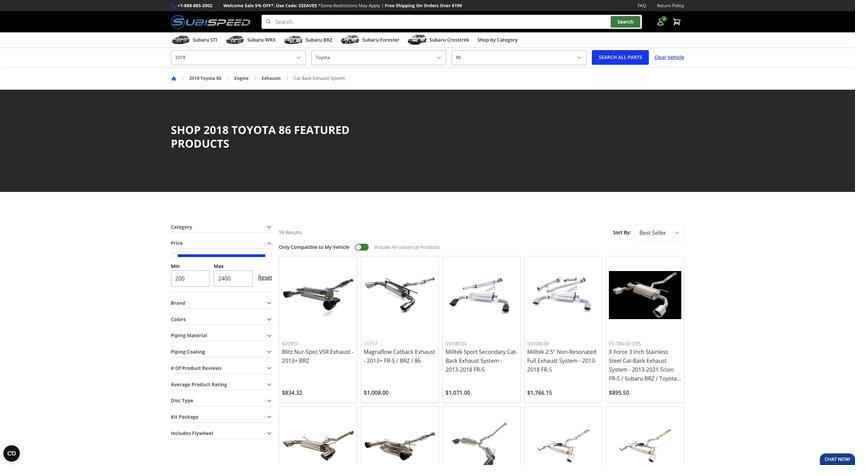 Task type: vqa. For each thing, say whether or not it's contained in the screenshot.
Average Product Rating dropdown button
yes



Task type: describe. For each thing, give the bounding box(es) containing it.
2013+ inside 62095v blitz nur-spec vsr exhaust - 2013+ brz
[[282, 358, 298, 365]]

x
[[609, 349, 612, 356]]

brand button
[[171, 298, 272, 309]]

category
[[497, 37, 518, 43]]

blitz nur-spec vsr exhaust - 2013+ brz image
[[282, 259, 354, 332]]

subaru for subaru brz
[[306, 37, 322, 43]]

secondary
[[479, 349, 506, 356]]

ssxsb038 milltek 2.5" non-resonated full exhaust system - 2013- 2018 fr-s
[[527, 341, 596, 374]]

invidia gemini (r400) dual tip exhaust - 2013+ fr-s / brz / 86 image
[[364, 410, 436, 466]]

Min text field
[[171, 271, 210, 287]]

- inside 15157 magnaflow catback exhaust - 2013+ fr-s / brz / 86
[[364, 358, 366, 365]]

cat back exhaust system
[[294, 75, 345, 81]]

piping material button
[[171, 331, 272, 341]]

product inside dropdown button
[[191, 381, 210, 388]]

subispeed logo image
[[171, 15, 250, 29]]

# of product reviews
[[171, 365, 222, 372]]

piping coating
[[171, 349, 205, 355]]

system inside ssxsb038 milltek 2.5" non-resonated full exhaust system - 2013- 2018 fr-s
[[559, 358, 578, 365]]

t86-
[[616, 341, 625, 347]]

86 inside 15157 magnaflow catback exhaust - 2013+ fr-s / brz / 86
[[415, 358, 421, 365]]

resonated
[[569, 349, 596, 356]]

62095v blitz nur-spec vsr exhaust - 2013+ brz
[[282, 341, 354, 365]]

s inside es-t86-02-cbs x force 3 inch stainless steel cat-back exhaust system - 2013-2021 scion fr-s / subaru brz / toyota 86
[[617, 375, 620, 383]]

reset
[[258, 274, 272, 282]]

search all parts button
[[592, 50, 649, 65]]

engine
[[234, 75, 249, 81]]

kit
[[171, 414, 178, 421]]

cat- inside es-t86-02-cbs x force 3 inch stainless steel cat-back exhaust system - 2013-2021 scion fr-s / subaru brz / toyota 86
[[623, 358, 633, 365]]

59 results
[[279, 230, 302, 236]]

average product rating
[[171, 381, 227, 388]]

non-
[[557, 349, 569, 356]]

s inside 15157 magnaflow catback exhaust - 2013+ fr-s / brz / 86
[[392, 358, 395, 365]]

button image
[[656, 18, 664, 26]]

subaru for subaru crosstrek
[[429, 37, 446, 43]]

all
[[392, 244, 397, 251]]

$199
[[452, 2, 462, 9]]

shipping
[[396, 2, 415, 9]]

$895.50
[[609, 390, 629, 397]]

brz inside dropdown button
[[323, 37, 332, 43]]

crosstrek
[[447, 37, 469, 43]]

brz inside es-t86-02-cbs x force 3 inch stainless steel cat-back exhaust system - 2013-2021 scion fr-s / subaru brz / toyota 86
[[644, 375, 654, 383]]

sport
[[464, 349, 478, 356]]

a subaru sti thumbnail image image
[[171, 35, 190, 45]]

milltek sport secondary cat-back exhaust system - 2013+ fr-s / brz / 86 image
[[282, 410, 354, 466]]

a subaru forester thumbnail image image
[[340, 35, 360, 45]]

es-
[[609, 341, 616, 347]]

inch
[[634, 349, 644, 356]]

code:
[[285, 2, 298, 9]]

price
[[171, 240, 183, 247]]

featured
[[294, 122, 350, 137]]

subaru sti
[[193, 37, 217, 43]]

faq
[[638, 2, 646, 9]]

exhaust inside es-t86-02-cbs x force 3 inch stainless steel cat-back exhaust system - 2013-2021 scion fr-s / subaru brz / toyota 86
[[646, 358, 667, 365]]

wrx
[[265, 37, 276, 43]]

es-t86-02-cbs x force 3 inch stainless steel cat-back exhaust system - 2013-2021 scion fr-s / subaru brz / toyota 86
[[609, 341, 677, 392]]

full
[[527, 358, 536, 365]]

exhaust inside 62095v blitz nur-spec vsr exhaust - 2013+ brz
[[330, 349, 350, 356]]

search
[[617, 19, 634, 25]]

2018 inside ssxsb038 milltek 2.5" non-resonated full exhaust system - 2013- 2018 fr-s
[[527, 366, 540, 374]]

use
[[276, 2, 284, 9]]

include all universal products
[[374, 244, 440, 251]]

2002
[[202, 2, 212, 9]]

86 inside es-t86-02-cbs x force 3 inch stainless steel cat-back exhaust system - 2013-2021 scion fr-s / subaru brz / toyota 86
[[609, 384, 615, 392]]

free
[[385, 2, 395, 9]]

toyota
[[231, 122, 276, 137]]

back inside ssxsb030 milltek sport secondary cat- back exhaust system - 2013-2018 fr-s
[[446, 358, 458, 365]]

select model image
[[577, 55, 582, 60]]

*some restrictions may apply | free shipping on orders over $199
[[318, 2, 462, 9]]

stainless
[[646, 349, 668, 356]]

material
[[187, 333, 207, 339]]

fr- inside ssxsb038 milltek 2.5" non-resonated full exhaust system - 2013- 2018 fr-s
[[541, 366, 549, 374]]

category
[[171, 224, 192, 230]]

clear vehicle button
[[654, 50, 684, 65]]

2013- for milltek 2.5" non-resonated full exhaust system - 2013- 2018 fr-s
[[582, 358, 596, 365]]

Select Make button
[[311, 50, 446, 65]]

piping for piping coating
[[171, 349, 186, 355]]

rating
[[212, 381, 227, 388]]

all
[[618, 54, 626, 61]]

2013+ inside 15157 magnaflow catback exhaust - 2013+ fr-s / brz / 86
[[367, 358, 383, 365]]

policy
[[672, 2, 684, 9]]

piping material
[[171, 333, 207, 339]]

select year image
[[296, 55, 301, 60]]

return
[[657, 2, 671, 9]]

coating
[[187, 349, 205, 355]]

subaru wrx
[[247, 37, 276, 43]]

package
[[179, 414, 199, 421]]

my
[[325, 244, 332, 251]]

3
[[629, 349, 632, 356]]

by
[[490, 37, 496, 43]]

average product rating button
[[171, 380, 272, 390]]

Max text field
[[214, 271, 253, 287]]

steel
[[609, 358, 621, 365]]

force
[[614, 349, 628, 356]]

exhaust inside ssxsb038 milltek 2.5" non-resonated full exhaust system - 2013- 2018 fr-s
[[538, 358, 558, 365]]

885-
[[193, 2, 202, 9]]

piping coating button
[[171, 347, 272, 358]]

system inside ssxsb030 milltek sport secondary cat- back exhaust system - 2013-2018 fr-s
[[481, 358, 499, 365]]

disc type
[[171, 398, 193, 404]]

products
[[171, 136, 229, 151]]

back inside es-t86-02-cbs x force 3 inch stainless steel cat-back exhaust system - 2013-2021 scion fr-s / subaru brz / toyota 86
[[633, 358, 645, 365]]

888-
[[184, 2, 193, 9]]

- inside es-t86-02-cbs x force 3 inch stainless steel cat-back exhaust system - 2013-2021 scion fr-s / subaru brz / toyota 86
[[629, 366, 631, 374]]

include
[[374, 244, 390, 251]]

milltek for full
[[527, 349, 544, 356]]

shop by category
[[477, 37, 518, 43]]

advanced flow engineering takeda 2-1/2 in 304 stainless steel cat-back exhaust system w/carbon fiber tip toyota 86/ft86/gt86 12-20 / scion fr-s 13-16 / subaru brz 13-20 h4-2.0l image
[[446, 410, 518, 466]]

exhaust right cat
[[313, 75, 329, 81]]

includes flywheel
[[171, 430, 213, 437]]

vehicle inside button
[[668, 54, 684, 61]]

$1,766.15
[[527, 390, 552, 397]]

exhaust inside ssxsb030 milltek sport secondary cat- back exhaust system - 2013-2018 fr-s
[[459, 358, 479, 365]]

2018 right the home image on the left top
[[189, 75, 199, 81]]

+1-888-885-2002 link
[[178, 2, 212, 9]]

|
[[381, 2, 384, 9]]

subaru brz
[[306, 37, 332, 43]]

Select Year button
[[171, 50, 306, 65]]

only compatible to my vehicle
[[279, 244, 349, 251]]



Task type: locate. For each thing, give the bounding box(es) containing it.
orders
[[424, 2, 439, 9]]

a subaru brz thumbnail image image
[[284, 35, 303, 45]]

- down magnaflow
[[364, 358, 366, 365]]

apply
[[369, 2, 380, 9]]

subaru crosstrek button
[[408, 34, 469, 47]]

s down "catback" at the left bottom of page
[[392, 358, 395, 365]]

2013- inside ssxsb038 milltek 2.5" non-resonated full exhaust system - 2013- 2018 fr-s
[[582, 358, 596, 365]]

x force 3 inch stainless steel cat-back exhaust system - 2013-2021 scion fr-s / subaru brz / toyota 86 image
[[609, 259, 681, 332]]

piping
[[171, 333, 186, 339], [171, 349, 186, 355]]

milltek down ssxsb038 at the bottom of the page
[[527, 349, 544, 356]]

return policy link
[[657, 2, 684, 9]]

2 horizontal spatial back
[[633, 358, 645, 365]]

0 vertical spatial toyota
[[201, 75, 215, 81]]

max
[[214, 263, 224, 270]]

product right "of"
[[182, 365, 201, 372]]

maximum slider
[[265, 253, 272, 259]]

products
[[420, 244, 440, 251]]

restrictions
[[333, 2, 358, 9]]

subaru crosstrek
[[429, 37, 469, 43]]

system
[[330, 75, 345, 81], [481, 358, 499, 365], [559, 358, 578, 365], [609, 366, 627, 374]]

s down 2.5"
[[549, 366, 552, 374]]

search input field
[[261, 15, 642, 29]]

2018 toyota 86
[[189, 75, 221, 81]]

minimum slider
[[171, 253, 178, 259]]

cat- inside ssxsb030 milltek sport secondary cat- back exhaust system - 2013-2018 fr-s
[[507, 349, 517, 356]]

0 vertical spatial piping
[[171, 333, 186, 339]]

0 horizontal spatial 2013-
[[446, 366, 460, 374]]

- inside 62095v blitz nur-spec vsr exhaust - 2013+ brz
[[352, 349, 354, 356]]

2 piping from the top
[[171, 349, 186, 355]]

piping inside 'dropdown button'
[[171, 333, 186, 339]]

- inside ssxsb038 milltek 2.5" non-resonated full exhaust system - 2013- 2018 fr-s
[[579, 358, 581, 365]]

1 2013+ from the left
[[282, 358, 298, 365]]

exhaust down the stainless
[[646, 358, 667, 365]]

brz left the a subaru forester thumbnail image
[[323, 37, 332, 43]]

back down ssxsb030
[[446, 358, 458, 365]]

fr- inside ssxsb030 milltek sport secondary cat- back exhaust system - 2013-2018 fr-s
[[474, 366, 482, 374]]

s
[[392, 358, 395, 365], [482, 366, 485, 374], [549, 366, 552, 374], [617, 375, 620, 383]]

sssave5
[[299, 2, 317, 9]]

x force stainless steel cat-back system w/ varex muffler - 2013-2021 scion fr-s / subaru brz / toyota 86 image
[[527, 410, 599, 466]]

colors
[[171, 316, 186, 323]]

milltek inside ssxsb030 milltek sport secondary cat- back exhaust system - 2013-2018 fr-s
[[446, 349, 462, 356]]

fr- inside 15157 magnaflow catback exhaust - 2013+ fr-s / brz / 86
[[384, 358, 392, 365]]

back right cat
[[302, 75, 312, 81]]

on
[[416, 2, 423, 9]]

subaru left wrx
[[247, 37, 264, 43]]

59
[[279, 230, 284, 236]]

2013- inside es-t86-02-cbs x force 3 inch stainless steel cat-back exhaust system - 2013-2021 scion fr-s / subaru brz / toyota 86
[[632, 366, 646, 374]]

milltek sport secondary cat-back exhaust system - 2013-2018 fr-s image
[[446, 259, 518, 332]]

shop 2018 toyota 86 featured products
[[171, 122, 350, 151]]

2018 toyota 86 link
[[189, 75, 227, 81], [189, 75, 221, 81]]

shop by category button
[[477, 34, 518, 47]]

- inside ssxsb030 milltek sport secondary cat- back exhaust system - 2013-2018 fr-s
[[500, 358, 502, 365]]

0 vertical spatial cat-
[[507, 349, 517, 356]]

1 horizontal spatial back
[[446, 358, 458, 365]]

reviews
[[202, 365, 222, 372]]

kit package
[[171, 414, 199, 421]]

search all parts
[[599, 54, 642, 61]]

brz down "catback" at the left bottom of page
[[400, 358, 410, 365]]

0 horizontal spatial back
[[302, 75, 312, 81]]

sale
[[245, 2, 254, 9]]

1 vertical spatial product
[[191, 381, 210, 388]]

2018 toyota 86 link right the home image on the left top
[[189, 75, 221, 81]]

1 horizontal spatial vehicle
[[668, 54, 684, 61]]

exhaust down 2.5"
[[538, 358, 558, 365]]

cbs
[[632, 341, 641, 347]]

compatible
[[291, 244, 317, 251]]

1 piping from the top
[[171, 333, 186, 339]]

vehicle right my
[[333, 244, 349, 251]]

cat
[[294, 75, 301, 81]]

brz inside 62095v blitz nur-spec vsr exhaust - 2013+ brz
[[299, 358, 309, 365]]

1 horizontal spatial 2013+
[[367, 358, 383, 365]]

sort by:
[[613, 230, 631, 236]]

2013- for milltek sport secondary cat- back exhaust system - 2013-2018 fr-s
[[446, 366, 460, 374]]

15157 magnaflow catback exhaust - 2013+ fr-s / brz / 86
[[364, 341, 435, 365]]

fr- down sport
[[474, 366, 482, 374]]

2013+ down 'blitz'
[[282, 358, 298, 365]]

2018 inside ssxsb030 milltek sport secondary cat- back exhaust system - 2013-2018 fr-s
[[460, 366, 472, 374]]

s inside ssxsb030 milltek sport secondary cat- back exhaust system - 2013-2018 fr-s
[[482, 366, 485, 374]]

subaru right a subaru brz thumbnail image
[[306, 37, 322, 43]]

product down # of product reviews
[[191, 381, 210, 388]]

0 horizontal spatial toyota
[[201, 75, 215, 81]]

fr- up '$895.50'
[[609, 375, 617, 383]]

1 vertical spatial cat-
[[623, 358, 633, 365]]

disc
[[171, 398, 181, 404]]

exhaust right vsr
[[330, 349, 350, 356]]

piping for piping material
[[171, 333, 186, 339]]

brz down 2021 on the right of page
[[644, 375, 654, 383]]

a subaru wrx thumbnail image image
[[225, 35, 245, 45]]

piping up "of"
[[171, 349, 186, 355]]

subaru forester button
[[340, 34, 399, 47]]

subaru up select make image
[[429, 37, 446, 43]]

2013- up $1,071.00
[[446, 366, 460, 374]]

subaru left forester
[[362, 37, 379, 43]]

subaru wrx button
[[225, 34, 276, 47]]

category button
[[171, 222, 272, 233]]

# of product reviews button
[[171, 363, 272, 374]]

flywheel
[[192, 430, 213, 437]]

toyota inside es-t86-02-cbs x force 3 inch stainless steel cat-back exhaust system - 2013-2021 scion fr-s / subaru brz / toyota 86
[[659, 375, 677, 383]]

fr-
[[384, 358, 392, 365], [474, 366, 482, 374], [541, 366, 549, 374], [609, 375, 617, 383]]

subaru for subaru sti
[[193, 37, 209, 43]]

$1,008.00
[[364, 390, 389, 397]]

2018 inside shop 2018 toyota 86 featured products
[[204, 122, 229, 137]]

clear
[[654, 54, 666, 61]]

subaru for subaru wrx
[[247, 37, 264, 43]]

2 horizontal spatial 2013-
[[632, 366, 646, 374]]

toyota left 'engine'
[[201, 75, 215, 81]]

home image
[[171, 76, 176, 81]]

brand
[[171, 300, 185, 306]]

milltek
[[446, 349, 462, 356], [527, 349, 544, 356]]

fr- down 2.5"
[[541, 366, 549, 374]]

parts
[[628, 54, 642, 61]]

select make image
[[436, 55, 442, 60]]

a subaru crosstrek thumbnail image image
[[408, 35, 427, 45]]

$834.32
[[282, 390, 302, 397]]

1 vertical spatial vehicle
[[333, 244, 349, 251]]

colors button
[[171, 315, 272, 325]]

s up '$895.50'
[[617, 375, 620, 383]]

price button
[[171, 238, 272, 249]]

fr- inside es-t86-02-cbs x force 3 inch stainless steel cat-back exhaust system - 2013-2021 scion fr-s / subaru brz / toyota 86
[[609, 375, 617, 383]]

5%
[[255, 2, 262, 9]]

x force 3 inch stainless steel cat-back system with varex muffler - 2013-2021 scion frs / subaru brz / toyota 86 image
[[609, 410, 681, 466]]

fr- down magnaflow
[[384, 358, 392, 365]]

engine link
[[234, 75, 254, 81], [234, 75, 249, 81]]

1 horizontal spatial cat-
[[623, 358, 633, 365]]

exhaust down sport
[[459, 358, 479, 365]]

vehicle right clear
[[668, 54, 684, 61]]

0 horizontal spatial cat-
[[507, 349, 517, 356]]

cat- down 3
[[623, 358, 633, 365]]

cat- right "secondary"
[[507, 349, 517, 356]]

1 milltek from the left
[[446, 349, 462, 356]]

62095v
[[282, 341, 298, 347]]

2013+ down magnaflow
[[367, 358, 383, 365]]

faq link
[[638, 2, 646, 9]]

brz inside 15157 magnaflow catback exhaust - 2013+ fr-s / brz / 86
[[400, 358, 410, 365]]

1 vertical spatial toyota
[[659, 375, 677, 383]]

subaru inside es-t86-02-cbs x force 3 inch stainless steel cat-back exhaust system - 2013-2021 scion fr-s / subaru brz / toyota 86
[[625, 375, 643, 383]]

vsr
[[319, 349, 329, 356]]

- down 3
[[629, 366, 631, 374]]

1 horizontal spatial toyota
[[659, 375, 677, 383]]

2018 down full at the bottom of page
[[527, 366, 540, 374]]

magnaflow
[[364, 349, 392, 356]]

shop
[[477, 37, 489, 43]]

- down resonated
[[579, 358, 581, 365]]

magnaflow catback exhaust - 2013+ fr-s / brz / 86 image
[[364, 259, 436, 332]]

includes flywheel button
[[171, 429, 272, 439]]

2013- down inch
[[632, 366, 646, 374]]

0 horizontal spatial vehicle
[[333, 244, 349, 251]]

toyota down scion
[[659, 375, 677, 383]]

milltek for back
[[446, 349, 462, 356]]

1 horizontal spatial 2013-
[[582, 358, 596, 365]]

ssxsb030 milltek sport secondary cat- back exhaust system - 2013-2018 fr-s
[[446, 341, 517, 374]]

2013+
[[282, 358, 298, 365], [367, 358, 383, 365]]

clear vehicle
[[654, 54, 684, 61]]

subaru brz button
[[284, 34, 332, 47]]

nur-
[[294, 349, 306, 356]]

/
[[182, 75, 184, 82], [227, 75, 229, 82], [254, 75, 256, 82], [286, 75, 288, 82], [396, 358, 398, 365], [411, 358, 413, 365], [621, 375, 623, 383], [656, 375, 658, 383]]

forester
[[380, 37, 399, 43]]

subaru for subaru forester
[[362, 37, 379, 43]]

0 vertical spatial product
[[182, 365, 201, 372]]

milltek down ssxsb030
[[446, 349, 462, 356]]

piping down colors
[[171, 333, 186, 339]]

2013- down resonated
[[582, 358, 596, 365]]

2018 right shop
[[204, 122, 229, 137]]

s inside ssxsb038 milltek 2.5" non-resonated full exhaust system - 2013- 2018 fr-s
[[549, 366, 552, 374]]

blitz
[[282, 349, 293, 356]]

brz down nur-
[[299, 358, 309, 365]]

2018 toyota 86 link left 'engine'
[[189, 75, 227, 81]]

cat back exhaust system link
[[294, 75, 351, 81]]

subaru left the 'sti'
[[193, 37, 209, 43]]

welcome sale 5% off*. use code: sssave5
[[223, 2, 317, 9]]

product inside "dropdown button"
[[182, 365, 201, 372]]

scion
[[660, 366, 674, 374]]

s down "secondary"
[[482, 366, 485, 374]]

+1-888-885-2002
[[178, 2, 212, 9]]

*some
[[318, 2, 332, 9]]

disc type button
[[171, 396, 272, 407]]

exhaust inside 15157 magnaflow catback exhaust - 2013+ fr-s / brz / 86
[[415, 349, 435, 356]]

2013- inside ssxsb030 milltek sport secondary cat- back exhaust system - 2013-2018 fr-s
[[446, 366, 460, 374]]

-
[[352, 349, 354, 356], [364, 358, 366, 365], [500, 358, 502, 365], [579, 358, 581, 365], [629, 366, 631, 374]]

0 horizontal spatial milltek
[[446, 349, 462, 356]]

- down "secondary"
[[500, 358, 502, 365]]

piping inside dropdown button
[[171, 349, 186, 355]]

exhaust right "catback" at the left bottom of page
[[415, 349, 435, 356]]

1 vertical spatial piping
[[171, 349, 186, 355]]

Select Model button
[[452, 50, 586, 65]]

86 inside shop 2018 toyota 86 featured products
[[279, 122, 291, 137]]

back down inch
[[633, 358, 645, 365]]

milltek inside ssxsb038 milltek 2.5" non-resonated full exhaust system - 2013- 2018 fr-s
[[527, 349, 544, 356]]

2018 down sport
[[460, 366, 472, 374]]

sti
[[210, 37, 217, 43]]

shop
[[171, 122, 201, 137]]

#
[[171, 365, 174, 372]]

+1-
[[178, 2, 184, 9]]

1 horizontal spatial milltek
[[527, 349, 544, 356]]

- left magnaflow
[[352, 349, 354, 356]]

subaru up '$895.50'
[[625, 375, 643, 383]]

2 milltek from the left
[[527, 349, 544, 356]]

0 horizontal spatial 2013+
[[282, 358, 298, 365]]

system inside es-t86-02-cbs x force 3 inch stainless steel cat-back exhaust system - 2013-2021 scion fr-s / subaru brz / toyota 86
[[609, 366, 627, 374]]

Select... button
[[635, 225, 684, 241]]

open widget image
[[3, 446, 20, 462]]

2 2013+ from the left
[[367, 358, 383, 365]]

0 vertical spatial vehicle
[[668, 54, 684, 61]]

milltek 2.5" non-resonated full exhaust system - 2013-2018 fr-s image
[[527, 259, 599, 332]]

2021
[[646, 366, 659, 374]]

select... image
[[674, 230, 680, 236]]



